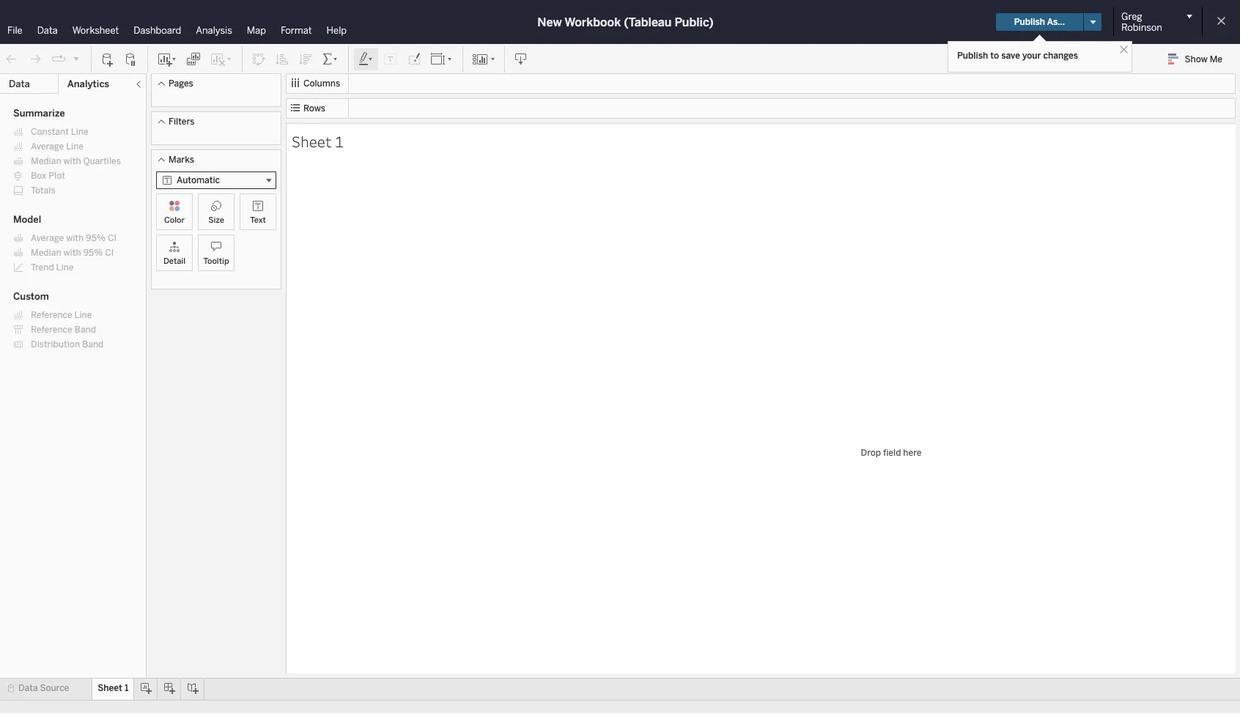 Task type: vqa. For each thing, say whether or not it's contained in the screenshot.
NEXT
no



Task type: locate. For each thing, give the bounding box(es) containing it.
filters
[[169, 117, 195, 127]]

download image
[[514, 52, 529, 66]]

line up average line
[[71, 127, 89, 137]]

2 reference from the top
[[31, 325, 72, 335]]

with down average line
[[63, 156, 81, 166]]

trend line
[[31, 263, 74, 273]]

color
[[164, 216, 185, 225]]

1 vertical spatial reference
[[31, 325, 72, 335]]

new
[[538, 15, 562, 29]]

1 vertical spatial 95%
[[83, 248, 103, 258]]

distribution band
[[31, 340, 104, 350]]

reference
[[31, 310, 72, 320], [31, 325, 72, 335]]

publish inside publish as... button
[[1015, 17, 1046, 27]]

greg robinson
[[1122, 11, 1163, 33]]

swap rows and columns image
[[252, 52, 266, 66]]

band down reference band
[[82, 340, 104, 350]]

sheet right source
[[98, 683, 122, 694]]

reference for reference band
[[31, 325, 72, 335]]

average down the 'constant'
[[31, 142, 64, 152]]

0 vertical spatial average
[[31, 142, 64, 152]]

redo image
[[28, 52, 43, 66]]

data left source
[[18, 683, 38, 694]]

sheet
[[292, 131, 332, 151], [98, 683, 122, 694]]

1 vertical spatial 1
[[125, 683, 129, 694]]

median for median with 95% ci
[[31, 248, 61, 258]]

with
[[63, 156, 81, 166], [66, 233, 84, 243], [63, 248, 81, 258]]

1 vertical spatial median
[[31, 248, 61, 258]]

publish for publish to save your changes
[[958, 51, 989, 61]]

band up distribution band
[[74, 325, 96, 335]]

1 horizontal spatial sheet
[[292, 131, 332, 151]]

average down the model
[[31, 233, 64, 243]]

publish left to at the top right
[[958, 51, 989, 61]]

1 horizontal spatial sheet 1
[[292, 131, 344, 151]]

trend
[[31, 263, 54, 273]]

median up box plot
[[31, 156, 61, 166]]

publish left as...
[[1015, 17, 1046, 27]]

size
[[208, 216, 224, 225]]

1 reference from the top
[[31, 310, 72, 320]]

average for average with 95% ci
[[31, 233, 64, 243]]

2 vertical spatial with
[[63, 248, 81, 258]]

median
[[31, 156, 61, 166], [31, 248, 61, 258]]

distribution
[[31, 340, 80, 350]]

0 vertical spatial median
[[31, 156, 61, 166]]

0 horizontal spatial 1
[[125, 683, 129, 694]]

reference up reference band
[[31, 310, 72, 320]]

drop field here
[[861, 448, 922, 458]]

1 average from the top
[[31, 142, 64, 152]]

band
[[74, 325, 96, 335], [82, 340, 104, 350]]

robinson
[[1122, 22, 1163, 33]]

1 vertical spatial band
[[82, 340, 104, 350]]

1 vertical spatial with
[[66, 233, 84, 243]]

1 vertical spatial publish
[[958, 51, 989, 61]]

data
[[37, 25, 58, 36], [9, 78, 30, 89], [18, 683, 38, 694]]

data down the undo image
[[9, 78, 30, 89]]

average for average line
[[31, 142, 64, 152]]

1 right source
[[125, 683, 129, 694]]

ci
[[108, 233, 117, 243], [105, 248, 114, 258]]

1 median from the top
[[31, 156, 61, 166]]

2 vertical spatial data
[[18, 683, 38, 694]]

pause auto updates image
[[124, 52, 139, 66]]

data up replay animation image
[[37, 25, 58, 36]]

95% down average with 95% ci
[[83, 248, 103, 258]]

model
[[13, 214, 41, 225]]

1 vertical spatial sheet 1
[[98, 683, 129, 694]]

1 horizontal spatial 1
[[335, 131, 344, 151]]

0 horizontal spatial sheet
[[98, 683, 122, 694]]

0 vertical spatial ci
[[108, 233, 117, 243]]

ci down average with 95% ci
[[105, 248, 114, 258]]

show
[[1185, 54, 1208, 65]]

publish
[[1015, 17, 1046, 27], [958, 51, 989, 61]]

95% up median with 95% ci
[[86, 233, 106, 243]]

as...
[[1048, 17, 1065, 27]]

publish as...
[[1015, 17, 1065, 27]]

0 vertical spatial 95%
[[86, 233, 106, 243]]

highlight image
[[358, 52, 375, 66]]

median with quartiles
[[31, 156, 121, 166]]

duplicate image
[[186, 52, 201, 66]]

average
[[31, 142, 64, 152], [31, 233, 64, 243]]

0 vertical spatial 1
[[335, 131, 344, 151]]

with up median with 95% ci
[[66, 233, 84, 243]]

new data source image
[[100, 52, 115, 66]]

dashboard
[[134, 25, 181, 36]]

collapse image
[[134, 80, 143, 89]]

plot
[[49, 171, 65, 181]]

line for trend line
[[56, 263, 74, 273]]

median for median with quartiles
[[31, 156, 61, 166]]

ci up median with 95% ci
[[108, 233, 117, 243]]

median up trend
[[31, 248, 61, 258]]

1 down columns
[[335, 131, 344, 151]]

line up 'median with quartiles'
[[66, 142, 84, 152]]

(tableau
[[624, 15, 672, 29]]

1
[[335, 131, 344, 151], [125, 683, 129, 694]]

95%
[[86, 233, 106, 243], [83, 248, 103, 258]]

line down median with 95% ci
[[56, 263, 74, 273]]

1 vertical spatial average
[[31, 233, 64, 243]]

publish to save your changes
[[958, 51, 1079, 61]]

sheet down rows
[[292, 131, 332, 151]]

line up reference band
[[74, 310, 92, 320]]

with down average with 95% ci
[[63, 248, 81, 258]]

help
[[327, 25, 347, 36]]

0 vertical spatial band
[[74, 325, 96, 335]]

1 horizontal spatial publish
[[1015, 17, 1046, 27]]

close image
[[1118, 43, 1131, 56]]

sheet 1 down rows
[[292, 131, 344, 151]]

show/hide cards image
[[472, 52, 496, 66]]

drop
[[861, 448, 881, 458]]

changes
[[1044, 51, 1079, 61]]

line
[[71, 127, 89, 137], [66, 142, 84, 152], [56, 263, 74, 273], [74, 310, 92, 320]]

sheet 1 right source
[[98, 683, 129, 694]]

0 vertical spatial reference
[[31, 310, 72, 320]]

sheet 1
[[292, 131, 344, 151], [98, 683, 129, 694]]

line for constant line
[[71, 127, 89, 137]]

new workbook (tableau public)
[[538, 15, 714, 29]]

public)
[[675, 15, 714, 29]]

clear sheet image
[[210, 52, 233, 66]]

0 vertical spatial publish
[[1015, 17, 1046, 27]]

file
[[7, 25, 23, 36]]

publish as... button
[[996, 13, 1084, 31]]

2 average from the top
[[31, 233, 64, 243]]

custom
[[13, 291, 49, 302]]

reference up "distribution"
[[31, 325, 72, 335]]

line for reference line
[[74, 310, 92, 320]]

workbook
[[565, 15, 621, 29]]

average with 95% ci
[[31, 233, 117, 243]]

1 vertical spatial ci
[[105, 248, 114, 258]]

2 median from the top
[[31, 248, 61, 258]]

0 horizontal spatial publish
[[958, 51, 989, 61]]

box plot
[[31, 171, 65, 181]]

0 horizontal spatial sheet 1
[[98, 683, 129, 694]]

0 vertical spatial with
[[63, 156, 81, 166]]



Task type: describe. For each thing, give the bounding box(es) containing it.
worksheet
[[72, 25, 119, 36]]

ci for median with 95% ci
[[105, 248, 114, 258]]

marks
[[169, 155, 194, 165]]

0 vertical spatial sheet
[[292, 131, 332, 151]]

pages
[[169, 78, 193, 89]]

tooltip
[[203, 257, 229, 266]]

sort descending image
[[298, 52, 313, 66]]

show labels image
[[384, 52, 398, 66]]

field
[[884, 448, 901, 458]]

replay animation image
[[51, 52, 66, 66]]

with for median with 95% ci
[[63, 248, 81, 258]]

new worksheet image
[[157, 52, 177, 66]]

data source
[[18, 683, 69, 694]]

show me button
[[1162, 48, 1236, 70]]

here
[[904, 448, 922, 458]]

sort ascending image
[[275, 52, 290, 66]]

source
[[40, 683, 69, 694]]

median with 95% ci
[[31, 248, 114, 258]]

greg
[[1122, 11, 1143, 22]]

band for reference band
[[74, 325, 96, 335]]

line for average line
[[66, 142, 84, 152]]

format
[[281, 25, 312, 36]]

undo image
[[4, 52, 19, 66]]

0 vertical spatial sheet 1
[[292, 131, 344, 151]]

show me
[[1185, 54, 1223, 65]]

with for average with 95% ci
[[66, 233, 84, 243]]

constant line
[[31, 127, 89, 137]]

constant
[[31, 127, 69, 137]]

0 vertical spatial data
[[37, 25, 58, 36]]

publish for publish as...
[[1015, 17, 1046, 27]]

analytics
[[67, 78, 109, 89]]

box
[[31, 171, 46, 181]]

replay animation image
[[72, 54, 81, 63]]

ci for average with 95% ci
[[108, 233, 117, 243]]

totals
[[31, 186, 56, 196]]

text
[[250, 216, 266, 225]]

to
[[991, 51, 1000, 61]]

save
[[1002, 51, 1021, 61]]

quartiles
[[83, 156, 121, 166]]

your
[[1023, 51, 1042, 61]]

rows
[[304, 103, 326, 114]]

totals image
[[322, 52, 340, 66]]

columns
[[304, 78, 340, 89]]

1 vertical spatial data
[[9, 78, 30, 89]]

summarize
[[13, 108, 65, 119]]

reference band
[[31, 325, 96, 335]]

95% for average with 95% ci
[[86, 233, 106, 243]]

average line
[[31, 142, 84, 152]]

with for median with quartiles
[[63, 156, 81, 166]]

1 vertical spatial sheet
[[98, 683, 122, 694]]

analysis
[[196, 25, 232, 36]]

detail
[[163, 257, 186, 266]]

map
[[247, 25, 266, 36]]

me
[[1210, 54, 1223, 65]]

reference for reference line
[[31, 310, 72, 320]]

reference line
[[31, 310, 92, 320]]

format workbook image
[[407, 52, 422, 66]]

fit image
[[430, 52, 454, 66]]

band for distribution band
[[82, 340, 104, 350]]

95% for median with 95% ci
[[83, 248, 103, 258]]



